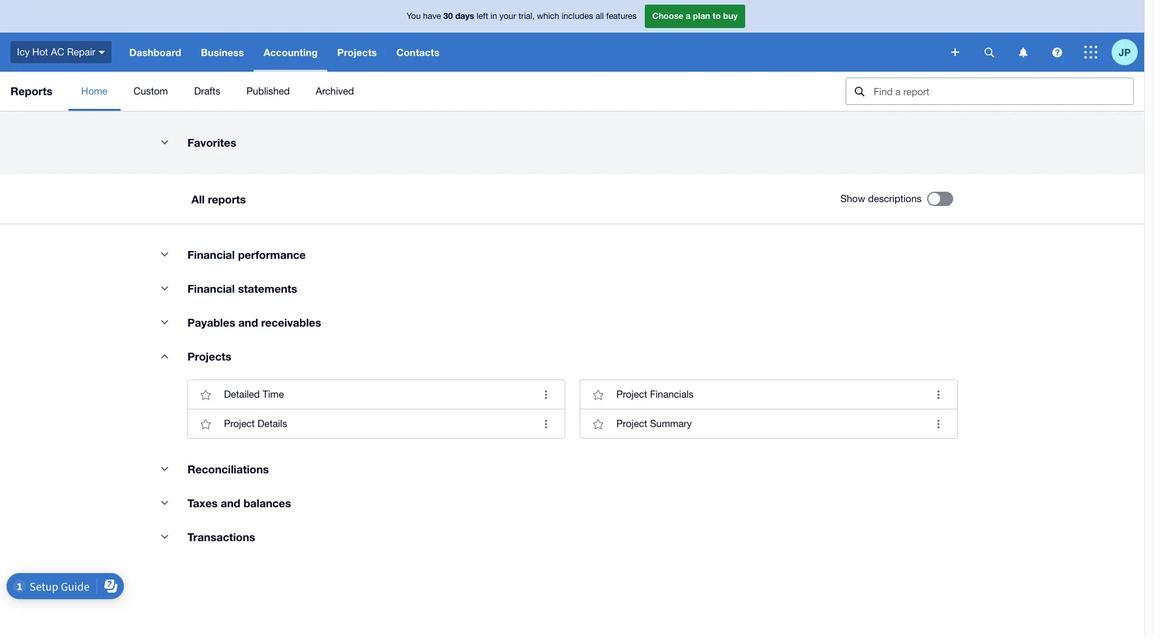 Task type: locate. For each thing, give the bounding box(es) containing it.
details
[[258, 418, 287, 429]]

favorite image
[[193, 382, 219, 408]]

projects inside popup button
[[337, 46, 377, 58]]

project details
[[224, 418, 287, 429]]

you have 30 days left in your trial, which includes all features
[[407, 11, 637, 21]]

taxes and balances
[[188, 496, 291, 510]]

1 more options image from the left
[[533, 382, 559, 408]]

statements
[[238, 282, 297, 295]]

banner containing jp
[[0, 0, 1145, 72]]

navigation inside "banner"
[[120, 33, 943, 72]]

1 horizontal spatial more options image
[[926, 382, 952, 408]]

drafts link
[[181, 72, 233, 111]]

dashboard
[[129, 46, 181, 58]]

repair
[[67, 46, 95, 57]]

collapse report group image
[[152, 129, 178, 155], [152, 241, 178, 267], [152, 456, 178, 482], [152, 490, 178, 516], [152, 524, 178, 550]]

icy
[[17, 46, 30, 57]]

favorite image inside project financials link
[[585, 382, 612, 408]]

2 collapse report group image from the top
[[152, 241, 178, 267]]

1 more options image from the left
[[533, 411, 559, 437]]

2 more options image from the left
[[926, 411, 952, 437]]

a
[[686, 11, 691, 21]]

drafts
[[194, 85, 220, 97]]

more options image for project financials
[[926, 382, 952, 408]]

detailed time link
[[188, 380, 565, 409]]

project down detailed
[[224, 418, 255, 429]]

project financials link
[[580, 380, 957, 409]]

have
[[423, 11, 441, 21]]

dashboard link
[[120, 33, 191, 72]]

performance
[[238, 248, 306, 262]]

30
[[444, 11, 453, 21]]

project details link
[[188, 409, 565, 438]]

project up project summary
[[617, 389, 648, 400]]

4 collapse report group image from the top
[[152, 490, 178, 516]]

favorite image down favorite image
[[193, 411, 219, 437]]

navigation
[[120, 33, 943, 72]]

collapse report group image for reconciliations
[[152, 456, 178, 482]]

0 vertical spatial and
[[238, 316, 258, 329]]

favorite image
[[585, 382, 612, 408], [193, 411, 219, 437], [585, 411, 612, 437]]

1 vertical spatial financial
[[188, 282, 235, 295]]

detailed time
[[224, 389, 284, 400]]

banner
[[0, 0, 1145, 72]]

custom link
[[121, 72, 181, 111]]

summary
[[650, 418, 692, 429]]

0 vertical spatial collapse report group image
[[152, 275, 178, 301]]

menu containing home
[[68, 72, 836, 111]]

projects up archived
[[337, 46, 377, 58]]

project summary
[[617, 418, 692, 429]]

jp button
[[1112, 33, 1145, 72]]

favorite image for project details
[[193, 411, 219, 437]]

reconciliations
[[188, 462, 269, 476]]

contacts button
[[387, 33, 450, 72]]

financial performance
[[188, 248, 306, 262]]

1 vertical spatial and
[[221, 496, 241, 510]]

navigation containing dashboard
[[120, 33, 943, 72]]

favorite image left project financials
[[585, 382, 612, 408]]

0 horizontal spatial projects
[[188, 350, 231, 363]]

published link
[[233, 72, 303, 111]]

1 collapse report group image from the top
[[152, 275, 178, 301]]

custom
[[134, 85, 168, 97]]

0 vertical spatial financial
[[188, 248, 235, 262]]

project down project financials
[[617, 418, 648, 429]]

and right taxes in the left bottom of the page
[[221, 496, 241, 510]]

financial for financial performance
[[188, 248, 235, 262]]

project inside "project details" link
[[224, 418, 255, 429]]

0 vertical spatial projects
[[337, 46, 377, 58]]

more options image
[[533, 382, 559, 408], [926, 382, 952, 408]]

1 financial from the top
[[188, 248, 235, 262]]

and
[[238, 316, 258, 329], [221, 496, 241, 510]]

collapse report group image for taxes and balances
[[152, 490, 178, 516]]

2 collapse report group image from the top
[[152, 309, 178, 335]]

project summary link
[[580, 409, 957, 438]]

and down financial statements
[[238, 316, 258, 329]]

collapse report group image for transactions
[[152, 524, 178, 550]]

favorite image for project summary
[[585, 411, 612, 437]]

reports
[[208, 192, 246, 206]]

2 financial from the top
[[188, 282, 235, 295]]

collapse report group image
[[152, 275, 178, 301], [152, 309, 178, 335]]

archived link
[[303, 72, 367, 111]]

financial up financial statements
[[188, 248, 235, 262]]

financial up the payables
[[188, 282, 235, 295]]

to
[[713, 11, 721, 21]]

svg image
[[985, 47, 994, 57], [1019, 47, 1028, 57], [1053, 47, 1062, 57], [952, 48, 960, 56], [99, 51, 105, 54]]

projects
[[337, 46, 377, 58], [188, 350, 231, 363]]

0 horizontal spatial more options image
[[533, 411, 559, 437]]

favorite image left project summary
[[585, 411, 612, 437]]

3 collapse report group image from the top
[[152, 456, 178, 482]]

choose a plan to buy
[[653, 11, 738, 21]]

detailed
[[224, 389, 260, 400]]

project inside project financials link
[[617, 389, 648, 400]]

financial
[[188, 248, 235, 262], [188, 282, 235, 295]]

and for taxes
[[221, 496, 241, 510]]

2 more options image from the left
[[926, 382, 952, 408]]

your
[[500, 11, 516, 21]]

more options image
[[533, 411, 559, 437], [926, 411, 952, 437]]

show
[[841, 193, 866, 204]]

0 horizontal spatial more options image
[[533, 382, 559, 408]]

which
[[537, 11, 560, 21]]

more options image inside project financials link
[[926, 382, 952, 408]]

project inside project summary link
[[617, 418, 648, 429]]

1 collapse report group image from the top
[[152, 129, 178, 155]]

more options image for project details
[[533, 411, 559, 437]]

more options image inside "project details" link
[[533, 411, 559, 437]]

show descriptions
[[841, 193, 922, 204]]

5 collapse report group image from the top
[[152, 524, 178, 550]]

projects down the payables
[[188, 350, 231, 363]]

1 horizontal spatial more options image
[[926, 411, 952, 437]]

None field
[[846, 78, 1134, 105]]

more options image inside project summary link
[[926, 411, 952, 437]]

1 horizontal spatial projects
[[337, 46, 377, 58]]

1 vertical spatial collapse report group image
[[152, 309, 178, 335]]

expand report group image
[[152, 343, 178, 369]]

menu
[[68, 72, 836, 111]]

project
[[617, 389, 648, 400], [224, 418, 255, 429], [617, 418, 648, 429]]

choose
[[653, 11, 684, 21]]

all
[[191, 192, 205, 206]]



Task type: describe. For each thing, give the bounding box(es) containing it.
project for project financials
[[617, 389, 648, 400]]

plan
[[693, 11, 711, 21]]

descriptions
[[868, 193, 922, 204]]

icy hot ac repair
[[17, 46, 95, 57]]

receivables
[[261, 316, 321, 329]]

financial statements
[[188, 282, 297, 295]]

project financials
[[617, 389, 694, 400]]

home
[[81, 85, 108, 97]]

reports
[[10, 84, 53, 98]]

1 vertical spatial projects
[[188, 350, 231, 363]]

financial for financial statements
[[188, 282, 235, 295]]

Find a report text field
[[873, 78, 1134, 104]]

left
[[477, 11, 488, 21]]

contacts
[[397, 46, 440, 58]]

favorites
[[188, 136, 236, 149]]

payables and receivables
[[188, 316, 321, 329]]

you
[[407, 11, 421, 21]]

project for project details
[[224, 418, 255, 429]]

days
[[455, 11, 474, 21]]

and for payables
[[238, 316, 258, 329]]

taxes
[[188, 496, 218, 510]]

business
[[201, 46, 244, 58]]

jp
[[1119, 46, 1131, 58]]

buy
[[723, 11, 738, 21]]

balances
[[244, 496, 291, 510]]

in
[[491, 11, 497, 21]]

trial,
[[519, 11, 535, 21]]

collapse report group image for payables
[[152, 309, 178, 335]]

all reports
[[191, 192, 246, 206]]

transactions
[[188, 530, 255, 544]]

svg image
[[1085, 46, 1098, 59]]

accounting
[[264, 46, 318, 58]]

features
[[607, 11, 637, 21]]

collapse report group image for favorites
[[152, 129, 178, 155]]

more options image for detailed time
[[533, 382, 559, 408]]

published
[[247, 85, 290, 97]]

archived
[[316, 85, 354, 97]]

accounting button
[[254, 33, 328, 72]]

svg image inside icy hot ac repair popup button
[[99, 51, 105, 54]]

financials
[[650, 389, 694, 400]]

business button
[[191, 33, 254, 72]]

icy hot ac repair button
[[0, 33, 120, 72]]

collapse report group image for financial
[[152, 275, 178, 301]]

payables
[[188, 316, 235, 329]]

ac
[[51, 46, 64, 57]]

project for project summary
[[617, 418, 648, 429]]

includes
[[562, 11, 593, 21]]

collapse report group image for financial performance
[[152, 241, 178, 267]]

more options image for project summary
[[926, 411, 952, 437]]

all
[[596, 11, 604, 21]]

favorite image for project financials
[[585, 382, 612, 408]]

time
[[263, 389, 284, 400]]

projects button
[[328, 33, 387, 72]]

home link
[[68, 72, 121, 111]]

hot
[[32, 46, 48, 57]]



Task type: vqa. For each thing, say whether or not it's contained in the screenshot.
select end date field
no



